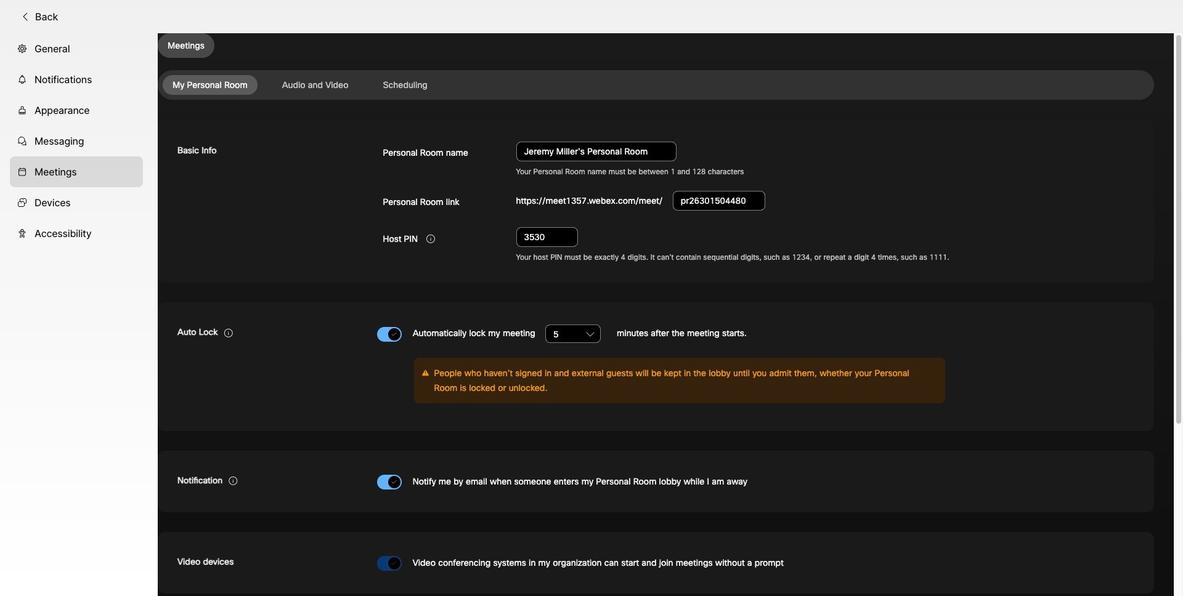 Task type: vqa. For each thing, say whether or not it's contained in the screenshot.
two hands high fiving image
no



Task type: locate. For each thing, give the bounding box(es) containing it.
meetings tab
[[10, 156, 143, 187]]

devices tab
[[10, 187, 143, 218]]

settings navigation
[[0, 33, 158, 597]]

notifications tab
[[10, 64, 143, 95]]

appearance tab
[[10, 95, 143, 126]]



Task type: describe. For each thing, give the bounding box(es) containing it.
messaging tab
[[10, 126, 143, 156]]

general tab
[[10, 33, 143, 64]]

accessibility tab
[[10, 218, 143, 249]]



